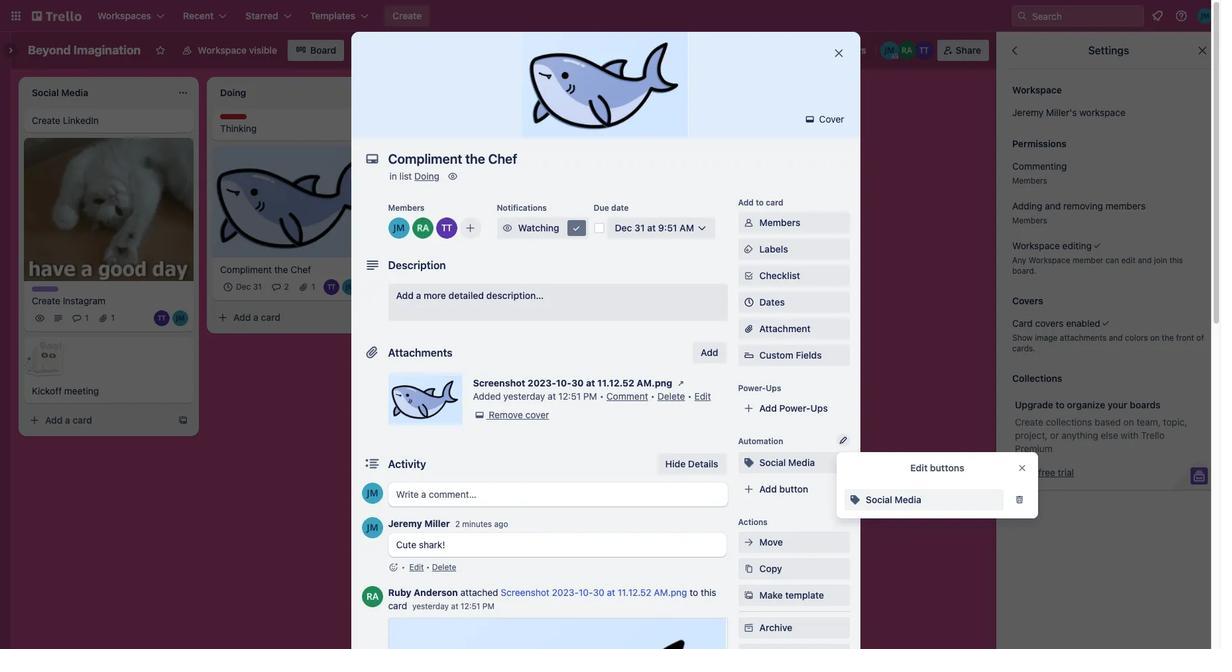 Task type: describe. For each thing, give the bounding box(es) containing it.
filters
[[839, 44, 866, 56]]

media for automation
[[788, 457, 815, 468]]

start
[[1015, 467, 1036, 478]]

0 vertical spatial add a card button
[[212, 307, 361, 328]]

sm image for copy
[[742, 562, 756, 576]]

1 vertical spatial ups
[[766, 383, 781, 393]]

0 vertical spatial jeremy miller (jeremymiller198) image
[[880, 41, 899, 60]]

card
[[1012, 318, 1033, 329]]

move link
[[738, 532, 850, 553]]

more
[[424, 290, 446, 301]]

trello
[[1141, 430, 1165, 441]]

with
[[1121, 430, 1139, 441]]

ups inside add power-ups link
[[811, 402, 828, 414]]

upgrade to organize your boards create collections based on team, topic, project, or anything else with trello premium
[[1015, 399, 1188, 454]]

attachment
[[760, 323, 811, 334]]

card down meeting
[[73, 415, 92, 426]]

0 horizontal spatial add a card button
[[24, 410, 172, 431]]

any
[[1012, 255, 1027, 265]]

1 horizontal spatial power-ups
[[738, 383, 781, 393]]

star or unstar board image
[[155, 45, 166, 56]]

add button
[[760, 483, 809, 495]]

ago
[[494, 519, 508, 529]]

commenting
[[1012, 160, 1067, 172]]

card down dec 31 at the top left of the page
[[261, 311, 281, 323]]

1 vertical spatial am.png
[[654, 587, 687, 598]]

remove cover link
[[473, 408, 549, 422]]

0 vertical spatial 2
[[284, 282, 289, 292]]

members inside commenting members
[[1012, 176, 1047, 186]]

add button
[[693, 342, 726, 363]]

1 vertical spatial 10-
[[579, 587, 593, 598]]

thinking
[[220, 123, 257, 134]]

create for create
[[393, 10, 422, 21]]

add power-ups link
[[738, 398, 850, 419]]

power- inside power-ups button
[[681, 44, 712, 56]]

instagram
[[63, 295, 106, 307]]

create for create linkedin
[[32, 115, 60, 126]]

ruby
[[388, 587, 411, 598]]

front
[[1176, 333, 1194, 343]]

workspace for workspace editing
[[1012, 240, 1060, 251]]

dec for dec 31 at 9:51 am
[[615, 222, 632, 233]]

meeting
[[64, 386, 99, 397]]

0 vertical spatial 10-
[[556, 377, 572, 389]]

dec for dec 31
[[236, 282, 251, 292]]

screenshot 2023-10-30 at 11.12.52 am.png link
[[501, 587, 687, 598]]

at inside button
[[647, 222, 656, 233]]

sm image inside members link
[[742, 216, 756, 229]]

workspace inside 'any workspace member can edit and join this board.'
[[1029, 255, 1071, 265]]

cute
[[396, 539, 416, 550]]

2 vertical spatial ruby anderson (rubyanderson7) image
[[362, 586, 383, 607]]

0 vertical spatial pm
[[583, 391, 597, 402]]

dec 31 at 9:51 am
[[615, 222, 694, 233]]

copy link
[[738, 558, 850, 580]]

custom fields button
[[738, 349, 850, 362]]

sm image for watching
[[501, 221, 514, 235]]

this inside 'to this card'
[[701, 587, 717, 598]]

on inside show image attachments and colors on the front of cards.
[[1151, 333, 1160, 343]]

members link
[[738, 212, 850, 233]]

board.
[[1012, 266, 1037, 276]]

start free trial button
[[1015, 466, 1074, 479]]

workspace for workspace
[[1012, 84, 1062, 95]]

attachments
[[388, 347, 453, 359]]

sm image down added
[[473, 408, 486, 422]]

0 horizontal spatial create from template… image
[[178, 415, 188, 426]]

1 vertical spatial list
[[400, 170, 412, 182]]

thoughts thinking
[[220, 114, 257, 134]]

sm image for make template
[[742, 589, 756, 602]]

yesterday at 12:51 pm
[[412, 601, 495, 611]]

add another list
[[607, 86, 677, 97]]

board
[[310, 44, 336, 56]]

0 vertical spatial screenshot
[[473, 377, 525, 389]]

cute shark!
[[396, 539, 445, 550]]

free
[[1039, 467, 1056, 478]]

cover
[[817, 113, 844, 125]]

hide details link
[[658, 454, 726, 475]]

jeremy miller's workspace link
[[1005, 101, 1213, 125]]

1 horizontal spatial delete link
[[658, 391, 685, 402]]

members up the labels
[[760, 217, 801, 228]]

0 vertical spatial 12:51
[[559, 391, 581, 402]]

this inside 'any workspace member can edit and join this board.'
[[1170, 255, 1183, 265]]

Dec 31 checkbox
[[220, 279, 266, 295]]

0 vertical spatial add a card
[[233, 311, 281, 323]]

create for create instagram
[[32, 295, 60, 307]]

social media for edit buttons
[[866, 494, 922, 505]]

hide details
[[665, 458, 718, 469]]

create button
[[385, 5, 430, 27]]

ruby anderson attached screenshot 2023-10-30 at 11.12.52 am.png
[[388, 587, 687, 598]]

0 horizontal spatial pm
[[483, 601, 495, 611]]

to this card
[[388, 587, 717, 611]]

sm image right button
[[849, 493, 862, 507]]

cover link
[[800, 109, 852, 130]]

remove
[[489, 409, 523, 420]]

0 notifications image
[[1150, 8, 1166, 24]]

description…
[[486, 290, 544, 301]]

card inside 'to this card'
[[388, 600, 407, 611]]

based
[[1095, 416, 1121, 428]]

removing
[[1064, 200, 1103, 212]]

2 minutes ago link
[[455, 519, 508, 529]]

in list doing
[[390, 170, 440, 182]]

to for organize
[[1056, 399, 1065, 410]]

add reaction image
[[388, 561, 399, 574]]

terry turtle (terryturtle) image left share button
[[915, 41, 933, 60]]

details
[[688, 458, 718, 469]]

sm image for labels
[[742, 243, 756, 256]]

0 horizontal spatial 30
[[572, 377, 584, 389]]

terry turtle (terryturtle) image left add members to card icon
[[436, 217, 457, 239]]

adding and removing members members
[[1012, 200, 1146, 225]]

watching button
[[497, 217, 588, 239]]

31 for dec 31
[[253, 282, 262, 292]]

jeremy miller (jeremymiller198) image inside primary element
[[1197, 8, 1213, 24]]

shark!
[[419, 539, 445, 550]]

attachments
[[1060, 333, 1107, 343]]

close popover image
[[1017, 463, 1028, 473]]

kickoff meeting
[[32, 386, 99, 397]]

workspace
[[1080, 107, 1126, 118]]

9:51
[[658, 222, 677, 233]]

cards.
[[1012, 343, 1036, 353]]

due date
[[594, 203, 629, 213]]

automation button
[[740, 40, 817, 61]]

0 horizontal spatial delete link
[[432, 562, 456, 572]]

colors
[[1125, 333, 1148, 343]]

1 vertical spatial add a card
[[45, 415, 92, 426]]

1 horizontal spatial create from template… image
[[554, 121, 565, 131]]

0 horizontal spatial a
[[65, 415, 70, 426]]

media for edit buttons
[[895, 494, 922, 505]]

members inside "adding and removing members members"
[[1012, 215, 1047, 225]]

settings
[[1088, 44, 1129, 56]]

add power-ups
[[760, 402, 828, 414]]

0 horizontal spatial 12:51
[[461, 601, 480, 611]]

Board name text field
[[21, 40, 147, 61]]

any workspace member can edit and join this board.
[[1012, 255, 1183, 276]]

2 horizontal spatial a
[[416, 290, 421, 301]]

sm image inside cover link
[[803, 113, 817, 126]]

Mark due date as complete checkbox
[[594, 223, 604, 233]]

checklist
[[760, 270, 800, 281]]

edit for edit • delete
[[409, 562, 424, 572]]

open information menu image
[[1175, 9, 1188, 23]]

the inside show image attachments and colors on the front of cards.
[[1162, 333, 1174, 343]]

attachment button
[[738, 318, 850, 339]]

actions
[[738, 517, 768, 527]]

create instagram link
[[32, 295, 186, 308]]

search image
[[1017, 11, 1028, 21]]

1 vertical spatial jeremy miller (jeremymiller198) image
[[362, 483, 383, 504]]

0 horizontal spatial 1
[[85, 313, 89, 323]]

template
[[785, 589, 824, 601]]

1 vertical spatial automation
[[738, 436, 783, 446]]

0 vertical spatial 11.12.52
[[598, 377, 635, 389]]

another
[[627, 86, 661, 97]]

compliment the chef
[[220, 264, 311, 275]]

social for automation
[[760, 457, 786, 468]]

social media for automation
[[760, 457, 815, 468]]

boards
[[1130, 399, 1161, 410]]

notifications
[[497, 203, 547, 213]]

edit • delete
[[409, 562, 456, 572]]

power- inside add power-ups link
[[780, 402, 811, 414]]

on inside upgrade to organize your boards create collections based on team, topic, project, or anything else with trello premium
[[1124, 416, 1134, 428]]

workspace visible
[[198, 44, 277, 56]]

workspace visible button
[[174, 40, 285, 61]]

0 vertical spatial am.png
[[637, 377, 672, 389]]

1 vertical spatial power-
[[738, 383, 766, 393]]

ups inside power-ups button
[[712, 44, 729, 56]]

1 vertical spatial edit link
[[409, 562, 424, 572]]

back to home image
[[32, 5, 82, 27]]

1 horizontal spatial 1
[[111, 313, 115, 323]]

jeremy miller's workspace
[[1012, 107, 1126, 118]]

comment link
[[607, 391, 648, 402]]

and inside 'any workspace member can edit and join this board.'
[[1138, 255, 1152, 265]]



Task type: locate. For each thing, give the bounding box(es) containing it.
1 vertical spatial pm
[[483, 601, 495, 611]]

a
[[416, 290, 421, 301], [253, 311, 259, 323], [65, 415, 70, 426]]

social media button up button
[[738, 452, 850, 473]]

edit left the buttons
[[911, 462, 928, 473]]

add inside add button button
[[760, 483, 777, 495]]

0 vertical spatial on
[[1151, 333, 1160, 343]]

jeremy for jeremy miller's workspace
[[1012, 107, 1044, 118]]

0 horizontal spatial on
[[1124, 416, 1134, 428]]

0 vertical spatial social media
[[760, 457, 815, 468]]

kickoff
[[32, 386, 62, 397]]

1 down create instagram 'link'
[[111, 313, 115, 323]]

0 horizontal spatial ups
[[712, 44, 729, 56]]

0 vertical spatial yesterday
[[504, 391, 545, 402]]

and inside "adding and removing members members"
[[1045, 200, 1061, 212]]

edit for edit buttons
[[911, 462, 928, 473]]

to for card
[[756, 198, 764, 208]]

doing link
[[415, 170, 440, 182]]

sm image
[[740, 40, 758, 58], [803, 113, 817, 126], [446, 170, 460, 183], [501, 221, 514, 235], [742, 243, 756, 256], [674, 377, 688, 390], [742, 536, 756, 549], [742, 562, 756, 576], [742, 589, 756, 602]]

create from template… image
[[554, 121, 565, 131], [178, 415, 188, 426]]

1 vertical spatial social media button
[[845, 489, 1004, 511]]

2 inside jeremy miller 2 minutes ago
[[455, 519, 460, 529]]

members down adding in the right of the page
[[1012, 215, 1047, 225]]

card up members link
[[766, 198, 784, 208]]

1 vertical spatial ruby anderson (rubyanderson7) image
[[361, 279, 377, 295]]

add inside add power-ups link
[[760, 402, 777, 414]]

1 horizontal spatial dec
[[615, 222, 632, 233]]

covers
[[1012, 295, 1044, 306]]

list right the in in the left top of the page
[[400, 170, 412, 182]]

1 horizontal spatial power-
[[738, 383, 766, 393]]

cover
[[526, 409, 549, 420]]

archive link
[[738, 617, 850, 639]]

on up "with"
[[1124, 416, 1134, 428]]

0 vertical spatial 30
[[572, 377, 584, 389]]

sm image left checklist
[[742, 269, 756, 282]]

pm down attached
[[483, 601, 495, 611]]

enabled
[[1066, 318, 1101, 329]]

0 horizontal spatial 31
[[253, 282, 262, 292]]

2 vertical spatial to
[[690, 587, 698, 598]]

members up ruby anderson (rubyanderson7) icon
[[388, 203, 425, 213]]

2 down compliment the chef link
[[284, 282, 289, 292]]

edit left •
[[409, 562, 424, 572]]

edit
[[1122, 255, 1136, 265]]

sm image down add to card at right top
[[742, 216, 756, 229]]

0 vertical spatial the
[[274, 264, 288, 275]]

sm image inside move link
[[742, 536, 756, 549]]

screenshot right attached
[[501, 587, 550, 598]]

31 inside button
[[635, 222, 645, 233]]

the left chef
[[274, 264, 288, 275]]

a down 'kickoff meeting' at left bottom
[[65, 415, 70, 426]]

collections
[[1012, 373, 1063, 384]]

12:51 down attached
[[461, 601, 480, 611]]

2 vertical spatial ups
[[811, 402, 828, 414]]

0 horizontal spatial power-
[[681, 44, 712, 56]]

edit for edit
[[695, 391, 711, 402]]

0 horizontal spatial delete
[[432, 562, 456, 572]]

thinking link
[[220, 122, 374, 135]]

1 vertical spatial add a card button
[[24, 410, 172, 431]]

remove cover
[[489, 409, 549, 420]]

beyond imagination
[[28, 43, 141, 57]]

sm image left mark due date as complete option
[[570, 221, 583, 235]]

edit link left •
[[409, 562, 424, 572]]

members
[[1106, 200, 1146, 212]]

workspace for workspace visible
[[198, 44, 247, 56]]

1 horizontal spatial add a card button
[[212, 307, 361, 328]]

1 vertical spatial jeremy
[[388, 518, 422, 529]]

0 vertical spatial automation
[[758, 44, 809, 56]]

0 horizontal spatial power-ups
[[681, 44, 729, 56]]

sm image for move
[[742, 536, 756, 549]]

automation inside button
[[758, 44, 809, 56]]

team,
[[1137, 416, 1161, 428]]

add a more detailed description… link
[[388, 284, 728, 321]]

collections
[[1046, 416, 1092, 428]]

1 vertical spatial create from template… image
[[178, 415, 188, 426]]

sm image
[[742, 216, 756, 229], [570, 221, 583, 235], [742, 269, 756, 282], [473, 408, 486, 422], [742, 456, 756, 469], [849, 493, 862, 507], [742, 621, 756, 635]]

Search field
[[1028, 6, 1144, 26]]

0 horizontal spatial 2
[[284, 282, 289, 292]]

0 horizontal spatial edit
[[409, 562, 424, 572]]

0 vertical spatial media
[[788, 457, 815, 468]]

linkedin
[[63, 115, 99, 126]]

dec down date
[[615, 222, 632, 233]]

customize views image
[[351, 44, 364, 57]]

power-ups up add another list button
[[681, 44, 729, 56]]

kickoff meeting link
[[32, 385, 186, 398]]

media up button
[[788, 457, 815, 468]]

social media down edit buttons
[[866, 494, 922, 505]]

and left "join"
[[1138, 255, 1152, 265]]

button
[[780, 483, 809, 495]]

pm down screenshot 2023-10-30 at 11.12.52 am.png
[[583, 391, 597, 402]]

doing
[[415, 170, 440, 182]]

media down edit buttons
[[895, 494, 922, 505]]

to inside 'to this card'
[[690, 587, 698, 598]]

workspace up any
[[1012, 240, 1060, 251]]

create inside create linkedin link
[[32, 115, 60, 126]]

and left colors at the right
[[1109, 333, 1123, 343]]

0 horizontal spatial this
[[701, 587, 717, 598]]

list inside add another list button
[[664, 86, 677, 97]]

0 vertical spatial dec
[[615, 222, 632, 233]]

1 horizontal spatial on
[[1151, 333, 1160, 343]]

sm image right details
[[742, 456, 756, 469]]

2 vertical spatial a
[[65, 415, 70, 426]]

31
[[635, 222, 645, 233], [253, 282, 262, 292]]

power- down custom fields "button" at the bottom of page
[[780, 402, 811, 414]]

0 horizontal spatial jeremy
[[388, 518, 422, 529]]

visible
[[249, 44, 277, 56]]

and inside show image attachments and colors on the front of cards.
[[1109, 333, 1123, 343]]

31 inside option
[[253, 282, 262, 292]]

1 vertical spatial screenshot
[[501, 587, 550, 598]]

2 left the minutes in the bottom left of the page
[[455, 519, 460, 529]]

add members to card image
[[465, 221, 476, 235]]

and right adding in the right of the page
[[1045, 200, 1061, 212]]

1 horizontal spatial the
[[1162, 333, 1174, 343]]

2 vertical spatial power-
[[780, 402, 811, 414]]

screenshot up added
[[473, 377, 525, 389]]

31 for dec 31 at 9:51 am
[[635, 222, 645, 233]]

workspace editing
[[1012, 240, 1092, 251]]

1 horizontal spatial 30
[[593, 587, 605, 598]]

dec inside option
[[236, 282, 251, 292]]

color: purple, title: none image
[[32, 287, 58, 292]]

adding
[[1012, 200, 1043, 212]]

0 horizontal spatial the
[[274, 264, 288, 275]]

1 vertical spatial power-ups
[[738, 383, 781, 393]]

jeremy for jeremy miller 2 minutes ago
[[388, 518, 422, 529]]

social media button down edit buttons
[[845, 489, 1004, 511]]

sm image inside automation button
[[740, 40, 758, 58]]

0 vertical spatial 2023-
[[528, 377, 556, 389]]

your
[[1108, 399, 1128, 410]]

add inside add button
[[701, 347, 718, 358]]

workspace inside button
[[198, 44, 247, 56]]

member
[[1073, 255, 1104, 265]]

1 horizontal spatial social media
[[866, 494, 922, 505]]

thoughts
[[220, 114, 257, 124]]

1 horizontal spatial social
[[866, 494, 892, 505]]

color: bold red, title: "thoughts" element
[[220, 114, 257, 124]]

dec inside button
[[615, 222, 632, 233]]

1 horizontal spatial 10-
[[579, 587, 593, 598]]

2 horizontal spatial 1
[[312, 282, 315, 292]]

1 vertical spatial 30
[[593, 587, 605, 598]]

social media button
[[738, 452, 850, 473], [845, 489, 1004, 511]]

1 vertical spatial social media
[[866, 494, 922, 505]]

social for edit buttons
[[866, 494, 892, 505]]

terry turtle (terryturtle) image down compliment the chef link
[[324, 279, 339, 295]]

edit
[[695, 391, 711, 402], [911, 462, 928, 473], [409, 562, 424, 572]]

sm image inside checklist 'link'
[[742, 269, 756, 282]]

upgrade
[[1015, 399, 1054, 410]]

2 vertical spatial and
[[1109, 333, 1123, 343]]

0 horizontal spatial and
[[1045, 200, 1061, 212]]

1 down compliment the chef link
[[312, 282, 315, 292]]

yesterday up remove cover
[[504, 391, 545, 402]]

delete link right comment on the bottom of the page
[[658, 391, 685, 402]]

added yesterday at 12:51 pm
[[473, 391, 597, 402]]

1 horizontal spatial jeremy
[[1012, 107, 1044, 118]]

or
[[1050, 430, 1059, 441]]

jeremy miller (jeremymiller198) image
[[880, 41, 899, 60], [362, 483, 383, 504]]

1 horizontal spatial jeremy miller (jeremymiller198) image
[[880, 41, 899, 60]]

list right another
[[664, 86, 677, 97]]

custom fields
[[760, 349, 822, 361]]

0 vertical spatial delete link
[[658, 391, 685, 402]]

0 vertical spatial this
[[1170, 255, 1183, 265]]

1 horizontal spatial 2
[[455, 519, 460, 529]]

add a card
[[233, 311, 281, 323], [45, 415, 92, 426]]

imagination
[[73, 43, 141, 57]]

at
[[647, 222, 656, 233], [586, 377, 595, 389], [548, 391, 556, 402], [607, 587, 615, 598], [451, 601, 459, 611]]

sm image inside the watching button
[[501, 221, 514, 235]]

2 horizontal spatial and
[[1138, 255, 1152, 265]]

sm image inside labels 'link'
[[742, 243, 756, 256]]

workspace down workspace editing
[[1029, 255, 1071, 265]]

a down dec 31 at the top left of the page
[[253, 311, 259, 323]]

the left front
[[1162, 333, 1174, 343]]

members down commenting
[[1012, 176, 1047, 186]]

delete link right •
[[432, 562, 456, 572]]

added
[[473, 391, 501, 402]]

dates button
[[738, 292, 850, 313]]

0 vertical spatial to
[[756, 198, 764, 208]]

a left more
[[416, 290, 421, 301]]

add to card
[[738, 198, 784, 208]]

make template
[[760, 589, 824, 601]]

edit down add button
[[695, 391, 711, 402]]

0 vertical spatial ruby anderson (rubyanderson7) image
[[898, 41, 916, 60]]

workspace up miller's
[[1012, 84, 1062, 95]]

add a card down 'kickoff meeting' at left bottom
[[45, 415, 92, 426]]

1 horizontal spatial media
[[895, 494, 922, 505]]

Write a comment text field
[[388, 483, 728, 507]]

add a more detailed description…
[[396, 290, 544, 301]]

am
[[680, 222, 694, 233]]

comment
[[607, 391, 648, 402]]

this right "join"
[[1170, 255, 1183, 265]]

dec 31
[[236, 282, 262, 292]]

create inside create button
[[393, 10, 422, 21]]

1 horizontal spatial delete
[[658, 391, 685, 402]]

share button
[[937, 40, 989, 61]]

automation down add power-ups link in the right bottom of the page
[[738, 436, 783, 446]]

card
[[766, 198, 784, 208], [261, 311, 281, 323], [73, 415, 92, 426], [388, 600, 407, 611]]

on right colors at the right
[[1151, 333, 1160, 343]]

ups up add power-ups
[[766, 383, 781, 393]]

sm image inside the watching button
[[570, 221, 583, 235]]

0 horizontal spatial dec
[[236, 282, 251, 292]]

1 vertical spatial a
[[253, 311, 259, 323]]

1 horizontal spatial edit link
[[695, 391, 711, 402]]

hide
[[665, 458, 686, 469]]

board link
[[288, 40, 344, 61]]

power-ups
[[681, 44, 729, 56], [738, 383, 781, 393]]

None text field
[[382, 147, 819, 171]]

power-ups down 'custom'
[[738, 383, 781, 393]]

card covers enabled
[[1012, 318, 1101, 329]]

card down ruby
[[388, 600, 407, 611]]

sm image for automation
[[740, 40, 758, 58]]

show image attachments and colors on the front of cards.
[[1012, 333, 1204, 353]]

12:51 down screenshot 2023-10-30 at 11.12.52 am.png
[[559, 391, 581, 402]]

sm image inside archive link
[[742, 621, 756, 635]]

1 vertical spatial 11.12.52
[[618, 587, 652, 598]]

1 vertical spatial 2023-
[[552, 587, 579, 598]]

power-ups inside button
[[681, 44, 729, 56]]

jeremy up permissions
[[1012, 107, 1044, 118]]

0 vertical spatial a
[[416, 290, 421, 301]]

0 vertical spatial and
[[1045, 200, 1061, 212]]

ruby anderson (rubyanderson7) image
[[898, 41, 916, 60], [361, 279, 377, 295], [362, 586, 383, 607]]

create inside upgrade to organize your boards create collections based on team, topic, project, or anything else with trello premium
[[1015, 416, 1044, 428]]

this left make
[[701, 587, 717, 598]]

jeremy miller (jeremymiller198) image
[[1197, 8, 1213, 24], [388, 217, 409, 239], [342, 279, 358, 295], [172, 311, 188, 326], [362, 517, 383, 538]]

ups down fields
[[811, 402, 828, 414]]

1 vertical spatial and
[[1138, 255, 1152, 265]]

add inside add another list button
[[607, 86, 625, 97]]

30
[[572, 377, 584, 389], [593, 587, 605, 598]]

1 horizontal spatial a
[[253, 311, 259, 323]]

sm image inside make template link
[[742, 589, 756, 602]]

sm image left archive
[[742, 621, 756, 635]]

2 horizontal spatial to
[[1056, 399, 1065, 410]]

1 horizontal spatial and
[[1109, 333, 1123, 343]]

premium
[[1015, 443, 1053, 454]]

1 horizontal spatial yesterday
[[504, 391, 545, 402]]

archive
[[760, 622, 793, 633]]

social media button for edit buttons
[[845, 489, 1004, 511]]

trial
[[1058, 467, 1074, 478]]

to inside upgrade to organize your boards create collections based on team, topic, project, or anything else with trello premium
[[1056, 399, 1065, 410]]

delete right •
[[432, 562, 456, 572]]

miller's
[[1046, 107, 1077, 118]]

make template link
[[738, 585, 850, 606]]

add a card button down kickoff meeting link
[[24, 410, 172, 431]]

detailed
[[449, 290, 484, 301]]

watching
[[518, 222, 559, 233]]

topic,
[[1163, 416, 1188, 428]]

0 vertical spatial edit
[[695, 391, 711, 402]]

edit buttons
[[911, 462, 965, 473]]

terry turtle (terryturtle) image
[[915, 41, 933, 60], [436, 217, 457, 239], [324, 279, 339, 295], [154, 311, 170, 326]]

1 vertical spatial to
[[1056, 399, 1065, 410]]

create inside create instagram 'link'
[[32, 295, 60, 307]]

terry turtle (terryturtle) image down create instagram 'link'
[[154, 311, 170, 326]]

0 vertical spatial delete
[[658, 391, 685, 402]]

social media up add button at bottom
[[760, 457, 815, 468]]

create linkedin link
[[32, 114, 186, 127]]

compliment the chef link
[[220, 263, 374, 276]]

social media button for automation
[[738, 452, 850, 473]]

add a card down dec 31 at the top left of the page
[[233, 311, 281, 323]]

power- up add another list button
[[681, 44, 712, 56]]

primary element
[[0, 0, 1221, 32]]

0 horizontal spatial to
[[690, 587, 698, 598]]

0 horizontal spatial jeremy miller (jeremymiller198) image
[[362, 483, 383, 504]]

1 horizontal spatial pm
[[583, 391, 597, 402]]

dec down compliment at the top left of page
[[236, 282, 251, 292]]

add a card button down dec 31 at the top left of the page
[[212, 307, 361, 328]]

0 vertical spatial social
[[760, 457, 786, 468]]

workspace left visible
[[198, 44, 247, 56]]

ups left automation button
[[712, 44, 729, 56]]

description
[[388, 259, 446, 271]]

delete right comment on the bottom of the page
[[658, 391, 685, 402]]

yesterday down anderson
[[412, 601, 449, 611]]

automation
[[758, 44, 809, 56], [738, 436, 783, 446]]

12:51
[[559, 391, 581, 402], [461, 601, 480, 611]]

31 down compliment the chef
[[253, 282, 262, 292]]

0 vertical spatial ups
[[712, 44, 729, 56]]

members
[[1012, 176, 1047, 186], [388, 203, 425, 213], [1012, 215, 1047, 225], [760, 217, 801, 228]]

jeremy up cute
[[388, 518, 422, 529]]

delete link
[[658, 391, 685, 402], [432, 562, 456, 572]]

1 down instagram
[[85, 313, 89, 323]]

automation left filters 'button'
[[758, 44, 809, 56]]

0 horizontal spatial media
[[788, 457, 815, 468]]

make
[[760, 589, 783, 601]]

0 horizontal spatial yesterday
[[412, 601, 449, 611]]

jeremy
[[1012, 107, 1044, 118], [388, 518, 422, 529]]

1 vertical spatial delete link
[[432, 562, 456, 572]]

power- down 'custom'
[[738, 383, 766, 393]]

ruby anderson (rubyanderson7) image
[[412, 217, 433, 239]]

edit link down add button
[[695, 391, 711, 402]]

of
[[1197, 333, 1204, 343]]

0 vertical spatial power-
[[681, 44, 712, 56]]

social media
[[760, 457, 815, 468], [866, 494, 922, 505]]

share
[[956, 44, 981, 56]]

1 vertical spatial 12:51
[[461, 601, 480, 611]]

2 horizontal spatial edit
[[911, 462, 928, 473]]

31 left 9:51
[[635, 222, 645, 233]]

1 vertical spatial social
[[866, 494, 892, 505]]

sm image inside copy "link"
[[742, 562, 756, 576]]



Task type: vqa. For each thing, say whether or not it's contained in the screenshot.
31 associated with Dec 31
yes



